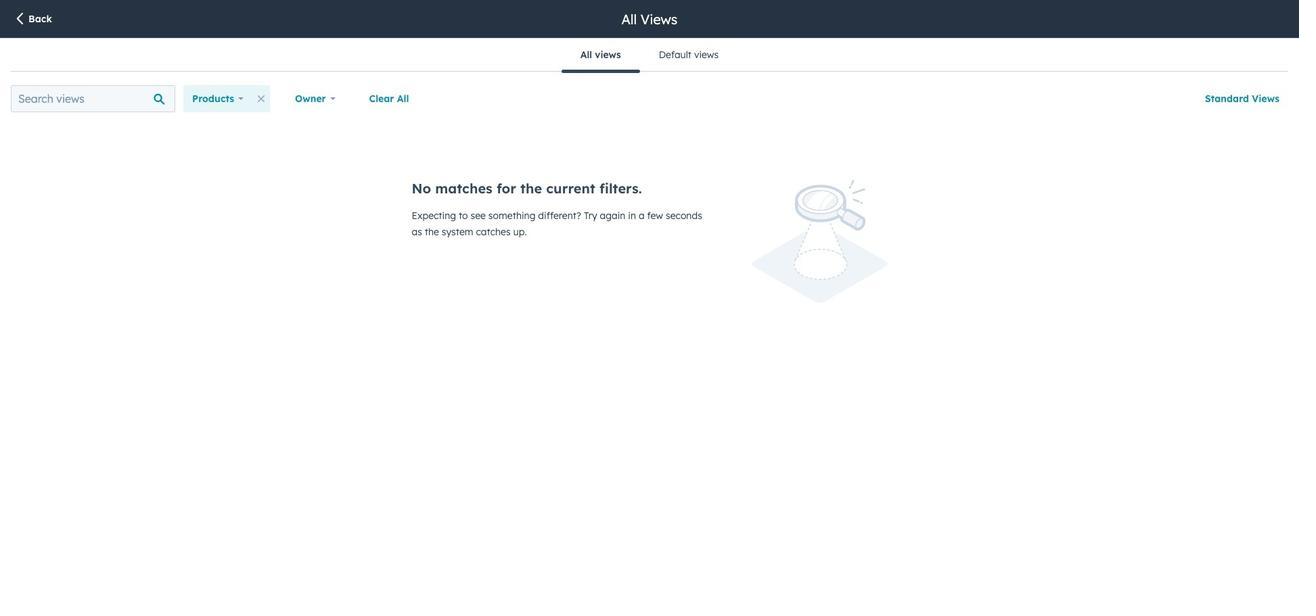 Task type: locate. For each thing, give the bounding box(es) containing it.
Search views search field
[[11, 85, 175, 112]]

navigation
[[561, 39, 738, 73]]



Task type: describe. For each thing, give the bounding box(es) containing it.
page section element
[[0, 0, 1299, 38]]



Task type: vqa. For each thing, say whether or not it's contained in the screenshot.
Search views search field
yes



